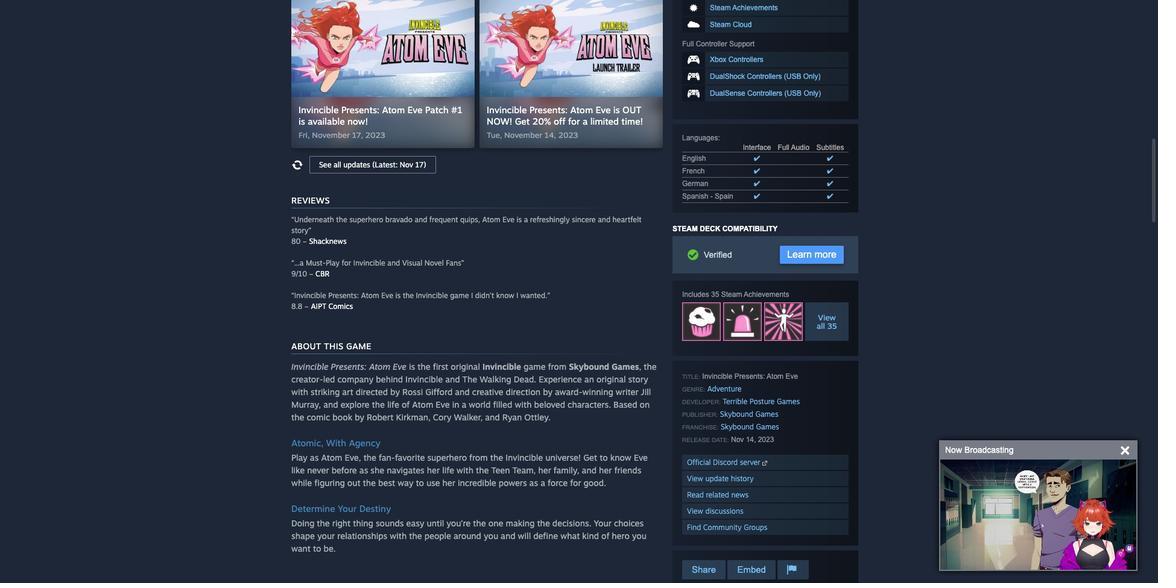 Task type: describe. For each thing, give the bounding box(es) containing it.
adventure
[[707, 385, 742, 394]]

characters.
[[568, 400, 611, 410]]

get inside atomic, with agency play as atom eve, the fan-favorite superhero from the invincible universe! get to know eve like never before as she navigates her life with the teen team, her family, and her friends while figuring out the best way to use her incredible powers as a force for good.
[[583, 453, 597, 463]]

game inside "invincible presents: atom eve is the invincible game i didn't know i wanted." 8.8 – aipt comics
[[450, 291, 469, 300]]

– inside "invincible presents: atom eve is the invincible game i didn't know i wanted." 8.8 – aipt comics
[[304, 302, 309, 311]]

invincible up creator-
[[291, 362, 329, 372]]

0 horizontal spatial by
[[355, 413, 364, 423]]

posture
[[750, 397, 775, 407]]

company
[[337, 375, 373, 385]]

history
[[731, 475, 754, 484]]

and right bravado
[[415, 215, 427, 224]]

with up murray,
[[291, 387, 308, 397]]

learn more
[[787, 250, 837, 260]]

steam for steam achievements
[[710, 4, 731, 12]]

release
[[682, 437, 710, 444]]

led
[[323, 375, 335, 385]]

view update history
[[687, 475, 754, 484]]

november for get
[[504, 130, 542, 140]]

for inside atomic, with agency play as atom eve, the fan-favorite superhero from the invincible universe! get to know eve like never before as she navigates her life with the teen team, her family, and her friends while figuring out the best way to use her incredible powers as a force for good.
[[570, 478, 581, 489]]

with
[[326, 438, 346, 449]]

0 vertical spatial nov
[[400, 160, 413, 169]]

"invincible presents: atom eve is the invincible game i didn't know i wanted." 8.8 – aipt comics
[[291, 291, 550, 311]]

beloved
[[534, 400, 565, 410]]

now
[[945, 446, 962, 455]]

play inside "...a must-play for invincible and visual novel fans" 9/10 – cbr
[[326, 259, 340, 268]]

the inside "invincible presents: atom eve is the invincible game i didn't know i wanted." 8.8 – aipt comics
[[403, 291, 414, 300]]

adventure link
[[707, 385, 742, 394]]

with down direction at left
[[515, 400, 532, 410]]

invincible image
[[764, 303, 803, 341]]

about this game
[[291, 341, 371, 352]]

robert
[[367, 413, 393, 423]]

the
[[462, 375, 477, 385]]

frequent
[[429, 215, 458, 224]]

fri, november 17, 2023
[[299, 130, 385, 140]]

2023 for 20%
[[558, 130, 578, 140]]

groups
[[744, 524, 768, 533]]

35 inside view all 35
[[827, 321, 837, 331]]

nov inside 'title: invincible presents: atom eve genre: adventure developer: terrible posture games publisher: skybound games franchise: skybound games release date: nov 14, 2023'
[[731, 436, 744, 445]]

embed
[[737, 565, 766, 575]]

explore
[[341, 400, 369, 410]]

english
[[682, 154, 706, 163]]

is inside invincible presents: atom eve patch #1 is available now!
[[299, 116, 305, 127]]

the up teen
[[490, 453, 503, 463]]

atom inside "underneath the superhero bravado and frequent quips, atom eve is a refreshingly sincere and heartfelt story" 80 – shacknews
[[482, 215, 500, 224]]

her up "good."
[[599, 466, 612, 476]]

kirkman,
[[396, 413, 431, 423]]

20%
[[532, 116, 551, 127]]

2 you from the left
[[632, 531, 647, 542]]

official
[[687, 458, 711, 467]]

the up she
[[363, 453, 376, 463]]

share link
[[682, 561, 726, 580]]

the left the first
[[418, 362, 430, 372]]

cory
[[433, 413, 452, 423]]

with inside atomic, with agency play as atom eve, the fan-favorite superhero from the invincible universe! get to know eve like never before as she navigates her life with the teen team, her family, and her friends while figuring out the best way to use her incredible powers as a force for good.
[[457, 466, 474, 476]]

eve up behind
[[393, 362, 407, 372]]

shacknews
[[309, 237, 347, 246]]

and down striking
[[323, 400, 338, 410]]

share
[[692, 565, 716, 575]]

her up force
[[538, 466, 551, 476]]

atom inside , the creator-led company behind invincible and the walking dead. experience an original story with striking art directed by rossi gifford and creative direction by award-winning writer jill murray, and explore the life of atom eve in a world filled with beloved characters. based on the comic book by robert kirkman, cory walker, and ryan ottley.
[[412, 400, 433, 410]]

skybound games link for publisher:
[[720, 410, 778, 419]]

the up incredible
[[476, 466, 489, 476]]

and down filled
[[485, 413, 500, 423]]

1 vertical spatial as
[[359, 466, 368, 476]]

the right , at right
[[644, 362, 657, 372]]

is for "invincible presents: atom eve is the invincible game i didn't know i wanted." 8.8 – aipt comics
[[395, 291, 401, 300]]

terrible posture games link
[[723, 397, 800, 407]]

view for update
[[687, 475, 703, 484]]

rossi
[[402, 387, 423, 397]]

is for invincible presents: atom eve is the first original invincible game from skybound games
[[409, 362, 415, 372]]

out
[[347, 478, 360, 489]]

the left one
[[473, 519, 486, 529]]

0 horizontal spatial original
[[451, 362, 480, 372]]

1 vertical spatial achievements
[[744, 291, 789, 299]]

0 vertical spatial as
[[310, 453, 319, 463]]

2 i from the left
[[516, 291, 518, 300]]

sincere
[[572, 215, 596, 224]]

figuring
[[314, 478, 345, 489]]

1 you from the left
[[484, 531, 498, 542]]

her right use
[[442, 478, 455, 489]]

0 horizontal spatial your
[[338, 504, 357, 515]]

date:
[[712, 437, 729, 444]]

direction
[[506, 387, 540, 397]]

(usb for dualshock controllers (usb only)
[[784, 72, 801, 81]]

view discussions link
[[682, 504, 849, 519]]

dualshock controllers (usb only)
[[710, 72, 821, 81]]

verified
[[704, 250, 732, 260]]

steam achievements
[[710, 4, 778, 12]]

cbr link
[[315, 270, 329, 279]]

and right sincere
[[598, 215, 610, 224]]

atom inside 'title: invincible presents: atom eve genre: adventure developer: terrible posture games publisher: skybound games franchise: skybound games release date: nov 14, 2023'
[[767, 373, 784, 381]]

0 horizontal spatial 35
[[711, 291, 719, 299]]

original inside , the creator-led company behind invincible and the walking dead. experience an original story with striking art directed by rossi gifford and creative direction by award-winning writer jill murray, and explore the life of atom eve in a world filled with beloved characters. based on the comic book by robert kirkman, cory walker, and ryan ottley.
[[596, 375, 626, 385]]

find community groups
[[687, 524, 768, 533]]

,
[[639, 362, 641, 372]]

fans"
[[446, 259, 464, 268]]

discussions
[[705, 507, 743, 516]]

presents: for invincible presents: atom eve is the first original invincible game from skybound games
[[331, 362, 367, 372]]

eve inside "underneath the superhero bravado and frequent quips, atom eve is a refreshingly sincere and heartfelt story" 80 – shacknews
[[502, 215, 515, 224]]

kind
[[582, 531, 599, 542]]

controllers for xbox
[[728, 55, 763, 64]]

of inside , the creator-led company behind invincible and the walking dead. experience an original story with striking art directed by rossi gifford and creative direction by award-winning writer jill murray, and explore the life of atom eve in a world filled with beloved characters. based on the comic book by robert kirkman, cory walker, and ryan ottley.
[[402, 400, 410, 410]]

emergency services image
[[723, 303, 762, 341]]

you're
[[446, 519, 471, 529]]

and left the
[[445, 375, 460, 385]]

a inside invincible presents: atom eve is out now! get 20% off for a limited time!
[[583, 116, 588, 127]]

atom inside invincible presents: atom eve is out now! get 20% off for a limited time!
[[570, 104, 593, 116]]

until
[[427, 519, 444, 529]]

8.8
[[291, 302, 302, 311]]

invincible inside , the creator-led company behind invincible and the walking dead. experience an original story with striking art directed by rossi gifford and creative direction by award-winning writer jill murray, and explore the life of atom eve in a world filled with beloved characters. based on the comic book by robert kirkman, cory walker, and ryan ottley.
[[405, 375, 443, 385]]

didn't
[[475, 291, 494, 300]]

know inside "invincible presents: atom eve is the invincible game i didn't know i wanted." 8.8 – aipt comics
[[496, 291, 514, 300]]

only) for dualsense controllers (usb only)
[[804, 89, 821, 98]]

life inside , the creator-led company behind invincible and the walking dead. experience an original story with striking art directed by rossi gifford and creative direction by award-winning writer jill murray, and explore the life of atom eve in a world filled with beloved characters. based on the comic book by robert kirkman, cory walker, and ryan ottley.
[[387, 400, 399, 410]]

off
[[554, 116, 565, 127]]

full for full audio
[[778, 144, 789, 152]]

read related news link
[[682, 488, 849, 503]]

presents: inside 'title: invincible presents: atom eve genre: adventure developer: terrible posture games publisher: skybound games franchise: skybound games release date: nov 14, 2023'
[[734, 373, 765, 381]]

community
[[703, 524, 742, 533]]

before
[[332, 466, 357, 476]]

play inside atomic, with agency play as atom eve, the fan-favorite superhero from the invincible universe! get to know eve like never before as she navigates her life with the teen team, her family, and her friends while figuring out the best way to use her incredible powers as a force for good.
[[291, 453, 308, 463]]

1 horizontal spatial game
[[524, 362, 546, 372]]

november for available
[[312, 130, 350, 140]]

creative
[[472, 387, 503, 397]]

steam achievements link
[[682, 0, 849, 16]]

life inside atomic, with agency play as atom eve, the fan-favorite superhero from the invincible universe! get to know eve like never before as she navigates her life with the teen team, her family, and her friends while figuring out the best way to use her incredible powers as a force for good.
[[442, 466, 454, 476]]

quips,
[[460, 215, 480, 224]]

story
[[628, 375, 648, 385]]

wanted."
[[520, 291, 550, 300]]

news
[[731, 491, 749, 500]]

steam deck compatibility
[[673, 225, 778, 233]]

17,
[[352, 130, 363, 140]]

agency
[[349, 438, 380, 449]]

title: invincible presents: atom eve genre: adventure developer: terrible posture games publisher: skybound games franchise: skybound games release date: nov 14, 2023
[[682, 373, 800, 445]]

invincible inside "...a must-play for invincible and visual novel fans" 9/10 – cbr
[[353, 259, 385, 268]]

choices
[[614, 519, 644, 529]]

publisher:
[[682, 412, 718, 419]]

and inside the determine your destiny doing the right thing sounds easy until you're the one making the decisions. your choices shape your relationships with the people around you and will define what kind of hero you want to be.
[[501, 531, 515, 542]]

genre:
[[682, 387, 705, 393]]

now!
[[487, 116, 512, 127]]

2 horizontal spatial to
[[600, 453, 608, 463]]

dualsense
[[710, 89, 745, 98]]

a inside "underneath the superhero bravado and frequent quips, atom eve is a refreshingly sincere and heartfelt story" 80 – shacknews
[[524, 215, 528, 224]]

invincible up the walking
[[482, 362, 521, 372]]

invincible inside invincible presents: atom eve is out now! get 20% off for a limited time!
[[487, 104, 527, 116]]

the up the define
[[537, 519, 550, 529]]

destiny
[[359, 504, 391, 515]]

steam for steam cloud
[[710, 21, 731, 29]]

fan-
[[379, 453, 395, 463]]

she
[[371, 466, 384, 476]]

eve inside invincible presents: atom eve is out now! get 20% off for a limited time!
[[596, 104, 611, 116]]

view discussions
[[687, 507, 743, 516]]

"underneath
[[291, 215, 334, 224]]

broadcasting
[[964, 446, 1014, 455]]

patch
[[425, 104, 449, 116]]

shacknews link
[[309, 237, 347, 246]]

the down the easy
[[409, 531, 422, 542]]

hero
[[612, 531, 630, 542]]

atom up behind
[[369, 362, 391, 372]]

striking
[[311, 387, 340, 397]]

the down she
[[363, 478, 376, 489]]

learn
[[787, 250, 812, 260]]

presents: for invincible presents: atom eve patch #1 is available now!
[[341, 104, 380, 116]]

art
[[342, 387, 353, 397]]



Task type: vqa. For each thing, say whether or not it's contained in the screenshot.
topmost "and"
no



Task type: locate. For each thing, give the bounding box(es) containing it.
all right see
[[334, 160, 341, 169]]

1 horizontal spatial i
[[516, 291, 518, 300]]

0 vertical spatial skybound games link
[[720, 410, 778, 419]]

is inside "underneath the superhero bravado and frequent quips, atom eve is a refreshingly sincere and heartfelt story" 80 – shacknews
[[517, 215, 522, 224]]

friends
[[614, 466, 641, 476]]

invincible up fri,
[[299, 104, 339, 116]]

1 vertical spatial only)
[[804, 89, 821, 98]]

2 vertical spatial view
[[687, 507, 703, 516]]

right
[[332, 519, 351, 529]]

game up dead.
[[524, 362, 546, 372]]

(usb up dualsense controllers (usb only)
[[784, 72, 801, 81]]

the up "robert"
[[372, 400, 385, 410]]

1 vertical spatial know
[[610, 453, 631, 463]]

is up rossi
[[409, 362, 415, 372]]

heartfelt
[[613, 215, 642, 224]]

0 horizontal spatial as
[[310, 453, 319, 463]]

1 horizontal spatial november
[[504, 130, 542, 140]]

2 vertical spatial to
[[313, 544, 321, 554]]

presents: up company at bottom left
[[331, 362, 367, 372]]

is up fri,
[[299, 116, 305, 127]]

1 horizontal spatial all
[[817, 321, 825, 331]]

only) down dualshock controllers (usb only) link
[[804, 89, 821, 98]]

play up cbr link
[[326, 259, 340, 268]]

0 vertical spatial life
[[387, 400, 399, 410]]

1 vertical spatial view
[[687, 475, 703, 484]]

only) for dualshock controllers (usb only)
[[803, 72, 821, 81]]

0 horizontal spatial full
[[682, 40, 694, 48]]

is inside "invincible presents: atom eve is the invincible game i didn't know i wanted." 8.8 – aipt comics
[[395, 291, 401, 300]]

steam left "deck"
[[673, 225, 698, 233]]

invincible inside "invincible presents: atom eve is the invincible game i didn't know i wanted." 8.8 – aipt comics
[[416, 291, 448, 300]]

1 horizontal spatial as
[[359, 466, 368, 476]]

get up tue, november 14, 2023
[[515, 116, 530, 127]]

eve up friends
[[634, 453, 648, 463]]

achievements inside "link"
[[732, 4, 778, 12]]

presents:
[[341, 104, 380, 116], [529, 104, 568, 116], [328, 291, 359, 300], [331, 362, 367, 372], [734, 373, 765, 381]]

0 horizontal spatial i
[[471, 291, 473, 300]]

includes
[[682, 291, 709, 299]]

from up incredible
[[469, 453, 488, 463]]

superhero up use
[[427, 453, 467, 463]]

a left refreshingly
[[524, 215, 528, 224]]

refreshingly
[[530, 215, 570, 224]]

steam for steam deck compatibility
[[673, 225, 698, 233]]

dead.
[[514, 375, 536, 385]]

1 horizontal spatial you
[[632, 531, 647, 542]]

original up the
[[451, 362, 480, 372]]

of inside the determine your destiny doing the right thing sounds easy until you're the one making the decisions. your choices shape your relationships with the people around you and will define what kind of hero you want to be.
[[601, 531, 609, 542]]

steam
[[710, 4, 731, 12], [710, 21, 731, 29], [673, 225, 698, 233], [721, 291, 742, 299]]

2023 down 'off'
[[558, 130, 578, 140]]

play up the like
[[291, 453, 308, 463]]

presents: up 17,
[[341, 104, 380, 116]]

0 vertical spatial get
[[515, 116, 530, 127]]

and up in at the bottom left of the page
[[455, 387, 470, 397]]

2 vertical spatial skybound
[[721, 423, 754, 432]]

(usb for dualsense controllers (usb only)
[[784, 89, 802, 98]]

presents: inside invincible presents: atom eve is out now! get 20% off for a limited time!
[[529, 104, 568, 116]]

0 horizontal spatial play
[[291, 453, 308, 463]]

0 vertical spatial controllers
[[728, 55, 763, 64]]

winning
[[582, 387, 613, 397]]

– inside "underneath the superhero bravado and frequent quips, atom eve is a refreshingly sincere and heartfelt story" 80 – shacknews
[[303, 237, 307, 246]]

novel
[[424, 259, 444, 268]]

steam up emergency services image
[[721, 291, 742, 299]]

1 horizontal spatial full
[[778, 144, 789, 152]]

i left didn't
[[471, 291, 473, 300]]

available
[[308, 116, 345, 127]]

only) inside 'link'
[[804, 89, 821, 98]]

(usb down dualshock controllers (usb only) link
[[784, 89, 802, 98]]

1 horizontal spatial to
[[416, 478, 424, 489]]

with up incredible
[[457, 466, 474, 476]]

official discord server link
[[682, 455, 849, 470]]

2023 right 17,
[[365, 130, 385, 140]]

superhero inside atomic, with agency play as atom eve, the fan-favorite superhero from the invincible universe! get to know eve like never before as she navigates her life with the teen team, her family, and her friends while figuring out the best way to use her incredible powers as a force for good.
[[427, 453, 467, 463]]

presents: up terrible posture games link
[[734, 373, 765, 381]]

2 vertical spatial for
[[570, 478, 581, 489]]

eve inside invincible presents: atom eve patch #1 is available now!
[[407, 104, 422, 116]]

0 vertical spatial for
[[568, 116, 580, 127]]

2 horizontal spatial 2023
[[758, 436, 774, 445]]

be.
[[324, 544, 336, 554]]

1 horizontal spatial know
[[610, 453, 631, 463]]

nov
[[400, 160, 413, 169], [731, 436, 744, 445]]

first
[[433, 362, 448, 372]]

:
[[718, 134, 720, 142]]

1 horizontal spatial superhero
[[427, 453, 467, 463]]

as left she
[[359, 466, 368, 476]]

presents: for "invincible presents: atom eve is the invincible game i didn't know i wanted." 8.8 – aipt comics
[[328, 291, 359, 300]]

ryan
[[502, 413, 522, 423]]

1 vertical spatial original
[[596, 375, 626, 385]]

1 vertical spatial of
[[601, 531, 609, 542]]

i left wanted."
[[516, 291, 518, 300]]

is left out
[[613, 104, 620, 116]]

0 vertical spatial achievements
[[732, 4, 778, 12]]

invincible down novel
[[416, 291, 448, 300]]

navigates
[[387, 466, 424, 476]]

only) up dualsense controllers (usb only)
[[803, 72, 821, 81]]

good.
[[584, 478, 606, 489]]

"underneath the superhero bravado and frequent quips, atom eve is a refreshingly sincere and heartfelt story" 80 – shacknews
[[291, 215, 642, 246]]

november down "20%"
[[504, 130, 542, 140]]

1 vertical spatial skybound games link
[[721, 423, 779, 432]]

view for discussions
[[687, 507, 703, 516]]

will
[[518, 531, 531, 542]]

superhero left bravado
[[349, 215, 383, 224]]

on
[[640, 400, 650, 410]]

1 horizontal spatial get
[[583, 453, 597, 463]]

the down murray,
[[291, 413, 304, 423]]

limited
[[590, 116, 619, 127]]

franchise:
[[682, 425, 719, 431]]

atom inside invincible presents: atom eve patch #1 is available now!
[[382, 104, 405, 116]]

0 horizontal spatial life
[[387, 400, 399, 410]]

developer:
[[682, 399, 721, 406]]

1 vertical spatial play
[[291, 453, 308, 463]]

0 vertical spatial original
[[451, 362, 480, 372]]

with down sounds
[[390, 531, 407, 542]]

the down visual
[[403, 291, 414, 300]]

subtitles
[[816, 144, 844, 152]]

now broadcasting link
[[945, 445, 1014, 457]]

– left cbr link
[[309, 270, 313, 279]]

invincible up team,
[[506, 453, 543, 463]]

is down "...a must-play for invincible and visual novel fans" 9/10 – cbr
[[395, 291, 401, 300]]

2023 for now!
[[365, 130, 385, 140]]

invincible inside atomic, with agency play as atom eve, the fan-favorite superhero from the invincible universe! get to know eve like never before as she navigates her life with the teen team, her family, and her friends while figuring out the best way to use her incredible powers as a force for good.
[[506, 453, 543, 463]]

2023 inside 'title: invincible presents: atom eve genre: adventure developer: terrible posture games publisher: skybound games franchise: skybound games release date: nov 14, 2023'
[[758, 436, 774, 445]]

– inside "...a must-play for invincible and visual novel fans" 9/10 – cbr
[[309, 270, 313, 279]]

and left visual
[[387, 259, 400, 268]]

view inside view update history link
[[687, 475, 703, 484]]

1 i from the left
[[471, 291, 473, 300]]

way
[[398, 478, 413, 489]]

tue,
[[487, 130, 502, 140]]

all inside view all 35
[[817, 321, 825, 331]]

a inside , the creator-led company behind invincible and the walking dead. experience an original story with striking art directed by rossi gifford and creative direction by award-winning writer jill murray, and explore the life of atom eve in a world filled with beloved characters. based on the comic book by robert kirkman, cory walker, and ryan ottley.
[[462, 400, 466, 410]]

"...a must-play for invincible and visual novel fans" 9/10 – cbr
[[291, 259, 464, 279]]

0 vertical spatial play
[[326, 259, 340, 268]]

atom up posture
[[767, 373, 784, 381]]

1 vertical spatial game
[[524, 362, 546, 372]]

determine
[[291, 504, 335, 515]]

0 horizontal spatial nov
[[400, 160, 413, 169]]

0 horizontal spatial from
[[469, 453, 488, 463]]

team,
[[512, 466, 536, 476]]

know up friends
[[610, 453, 631, 463]]

to inside the determine your destiny doing the right thing sounds easy until you're the one making the decisions. your choices shape your relationships with the people around you and will define what kind of hero you want to be.
[[313, 544, 321, 554]]

foodie image
[[682, 303, 721, 341]]

visual
[[402, 259, 422, 268]]

determine your destiny doing the right thing sounds easy until you're the one making the decisions. your choices shape your relationships with the people around you and will define what kind of hero you want to be.
[[291, 504, 647, 554]]

controllers for dualshock
[[747, 72, 782, 81]]

1 vertical spatial 14,
[[746, 436, 756, 445]]

1 horizontal spatial 35
[[827, 321, 837, 331]]

14, inside 'title: invincible presents: atom eve genre: adventure developer: terrible posture games publisher: skybound games franchise: skybound games release date: nov 14, 2023'
[[746, 436, 756, 445]]

compatibility
[[722, 225, 778, 233]]

1 vertical spatial full
[[778, 144, 789, 152]]

for inside "...a must-play for invincible and visual novel fans" 9/10 – cbr
[[342, 259, 351, 268]]

get up "good."
[[583, 453, 597, 463]]

read related news
[[687, 491, 749, 500]]

eve up cory
[[436, 400, 450, 410]]

full left "controller"
[[682, 40, 694, 48]]

atomic,
[[291, 438, 324, 449]]

0 horizontal spatial you
[[484, 531, 498, 542]]

0 horizontal spatial game
[[450, 291, 469, 300]]

view for all
[[818, 313, 836, 323]]

1 vertical spatial life
[[442, 466, 454, 476]]

reviews
[[291, 195, 330, 206]]

steam up steam cloud
[[710, 4, 731, 12]]

atom down "...a must-play for invincible and visual novel fans" 9/10 – cbr
[[361, 291, 379, 300]]

1 november from the left
[[312, 130, 350, 140]]

view inside view all 35
[[818, 313, 836, 323]]

get inside invincible presents: atom eve is out now! get 20% off for a limited time!
[[515, 116, 530, 127]]

0 vertical spatial of
[[402, 400, 410, 410]]

eve left 'patch'
[[407, 104, 422, 116]]

0 vertical spatial full
[[682, 40, 694, 48]]

updates
[[343, 160, 370, 169]]

never
[[307, 466, 329, 476]]

view right invincible image
[[818, 313, 836, 323]]

comic
[[307, 413, 330, 423]]

full controller support
[[682, 40, 755, 48]]

atom right quips, at top left
[[482, 215, 500, 224]]

view all 35
[[817, 313, 837, 331]]

a left the limited on the top
[[583, 116, 588, 127]]

atom inside atomic, with agency play as atom eve, the fan-favorite superhero from the invincible universe! get to know eve like never before as she navigates her life with the teen team, her family, and her friends while figuring out the best way to use her incredible powers as a force for good.
[[321, 453, 342, 463]]

1 vertical spatial –
[[309, 270, 313, 279]]

superhero
[[349, 215, 383, 224], [427, 453, 467, 463]]

steam up "full controller support"
[[710, 21, 731, 29]]

with inside the determine your destiny doing the right thing sounds easy until you're the one making the decisions. your choices shape your relationships with the people around you and will define what kind of hero you want to be.
[[390, 531, 407, 542]]

full left the audio
[[778, 144, 789, 152]]

steam inside "link"
[[710, 4, 731, 12]]

0 vertical spatial from
[[548, 362, 566, 372]]

(usb inside 'link'
[[784, 89, 802, 98]]

0 vertical spatial –
[[303, 237, 307, 246]]

1 horizontal spatial from
[[548, 362, 566, 372]]

is inside invincible presents: atom eve is out now! get 20% off for a limited time!
[[613, 104, 620, 116]]

14, down "20%"
[[544, 130, 556, 140]]

view down read
[[687, 507, 703, 516]]

eve inside , the creator-led company behind invincible and the walking dead. experience an original story with striking art directed by rossi gifford and creative direction by award-winning writer jill murray, and explore the life of atom eve in a world filled with beloved characters. based on the comic book by robert kirkman, cory walker, and ryan ottley.
[[436, 400, 450, 410]]

shape
[[291, 531, 315, 542]]

and inside atomic, with agency play as atom eve, the fan-favorite superhero from the invincible universe! get to know eve like never before as she navigates her life with the teen team, her family, and her friends while figuring out the best way to use her incredible powers as a force for good.
[[582, 466, 597, 476]]

want
[[291, 544, 311, 554]]

french
[[682, 167, 705, 176]]

eve inside "invincible presents: atom eve is the invincible game i didn't know i wanted." 8.8 – aipt comics
[[381, 291, 393, 300]]

invincible inside invincible presents: atom eve patch #1 is available now!
[[299, 104, 339, 116]]

view inside the 'view discussions' link
[[687, 507, 703, 516]]

1 horizontal spatial your
[[594, 519, 612, 529]]

0 vertical spatial game
[[450, 291, 469, 300]]

– right "8.8"
[[304, 302, 309, 311]]

1 vertical spatial (usb
[[784, 89, 802, 98]]

atom down with
[[321, 453, 342, 463]]

eve inside atomic, with agency play as atom eve, the fan-favorite superhero from the invincible universe! get to know eve like never before as she navigates her life with the teen team, her family, and her friends while figuring out the best way to use her incredible powers as a force for good.
[[634, 453, 648, 463]]

terrible
[[723, 397, 747, 407]]

you down choices
[[632, 531, 647, 542]]

skybound games link for franchise:
[[721, 423, 779, 432]]

invincible up adventure
[[702, 373, 732, 381]]

is for invincible presents: atom eve is out now! get 20% off for a limited time!
[[613, 104, 620, 116]]

all
[[334, 160, 341, 169], [817, 321, 825, 331]]

of
[[402, 400, 410, 410], [601, 531, 609, 542]]

the inside "underneath the superhero bravado and frequent quips, atom eve is a refreshingly sincere and heartfelt story" 80 – shacknews
[[336, 215, 347, 224]]

family,
[[554, 466, 579, 476]]

of right kind
[[601, 531, 609, 542]]

2 horizontal spatial by
[[543, 387, 552, 397]]

1 horizontal spatial of
[[601, 531, 609, 542]]

2 vertical spatial controllers
[[747, 89, 782, 98]]

by down behind
[[390, 387, 400, 397]]

in
[[452, 400, 459, 410]]

you down one
[[484, 531, 498, 542]]

atomic, with agency play as atom eve, the fan-favorite superhero from the invincible universe! get to know eve like never before as she navigates her life with the teen team, her family, and her friends while figuring out the best way to use her incredible powers as a force for good.
[[291, 438, 648, 489]]

2 vertical spatial as
[[529, 478, 538, 489]]

world
[[469, 400, 491, 410]]

to left use
[[416, 478, 424, 489]]

0 horizontal spatial get
[[515, 116, 530, 127]]

1 vertical spatial to
[[416, 478, 424, 489]]

presents: inside invincible presents: atom eve patch #1 is available now!
[[341, 104, 380, 116]]

0 horizontal spatial november
[[312, 130, 350, 140]]

0 vertical spatial to
[[600, 453, 608, 463]]

eve inside 'title: invincible presents: atom eve genre: adventure developer: terrible posture games publisher: skybound games franchise: skybound games release date: nov 14, 2023'
[[786, 373, 798, 381]]

story"
[[291, 226, 311, 235]]

time!
[[621, 116, 643, 127]]

a inside atomic, with agency play as atom eve, the fan-favorite superhero from the invincible universe! get to know eve like never before as she navigates her life with the teen team, her family, and her friends while figuring out the best way to use her incredible powers as a force for good.
[[540, 478, 545, 489]]

force
[[548, 478, 568, 489]]

0 vertical spatial skybound
[[569, 362, 609, 372]]

your up kind
[[594, 519, 612, 529]]

skybound up date:
[[721, 423, 754, 432]]

0 horizontal spatial superhero
[[349, 215, 383, 224]]

game
[[450, 291, 469, 300], [524, 362, 546, 372]]

35 right invincible image
[[827, 321, 837, 331]]

from
[[548, 362, 566, 372], [469, 453, 488, 463]]

0 vertical spatial 35
[[711, 291, 719, 299]]

for inside invincible presents: atom eve is out now! get 20% off for a limited time!
[[568, 116, 580, 127]]

1 vertical spatial get
[[583, 453, 597, 463]]

invincible presents: atom eve is out now! get 20% off for a limited time!
[[487, 104, 643, 127]]

invincible inside 'title: invincible presents: atom eve genre: adventure developer: terrible posture games publisher: skybound games franchise: skybound games release date: nov 14, 2023'
[[702, 373, 732, 381]]

atom right 'off'
[[570, 104, 593, 116]]

from inside atomic, with agency play as atom eve, the fan-favorite superhero from the invincible universe! get to know eve like never before as she navigates her life with the teen team, her family, and her friends while figuring out the best way to use her incredible powers as a force for good.
[[469, 453, 488, 463]]

official discord server
[[687, 458, 762, 467]]

includes 35 steam achievements
[[682, 291, 789, 299]]

book
[[333, 413, 352, 423]]

and up "good."
[[582, 466, 597, 476]]

gifford
[[425, 387, 453, 397]]

controller
[[696, 40, 727, 48]]

1 vertical spatial from
[[469, 453, 488, 463]]

2 vertical spatial –
[[304, 302, 309, 311]]

35 right includes
[[711, 291, 719, 299]]

presents: inside "invincible presents: atom eve is the invincible game i didn't know i wanted." 8.8 – aipt comics
[[328, 291, 359, 300]]

14, up server
[[746, 436, 756, 445]]

view update history link
[[682, 472, 849, 487]]

superhero inside "underneath the superhero bravado and frequent quips, atom eve is a refreshingly sincere and heartfelt story" 80 – shacknews
[[349, 215, 383, 224]]

0 horizontal spatial 2023
[[365, 130, 385, 140]]

the up your
[[317, 519, 330, 529]]

0 vertical spatial superhero
[[349, 215, 383, 224]]

presents: up tue, november 14, 2023
[[529, 104, 568, 116]]

1 horizontal spatial nov
[[731, 436, 744, 445]]

by up beloved
[[543, 387, 552, 397]]

all for see
[[334, 160, 341, 169]]

1 horizontal spatial 14,
[[746, 436, 756, 445]]

all for view
[[817, 321, 825, 331]]

for right 'off'
[[568, 116, 580, 127]]

0 vertical spatial know
[[496, 291, 514, 300]]

1 horizontal spatial life
[[442, 466, 454, 476]]

jill
[[641, 387, 651, 397]]

life up "robert"
[[387, 400, 399, 410]]

1 vertical spatial skybound
[[720, 410, 753, 419]]

presents: for invincible presents: atom eve is out now! get 20% off for a limited time!
[[529, 104, 568, 116]]

know inside atomic, with agency play as atom eve, the fan-favorite superhero from the invincible universe! get to know eve like never before as she navigates her life with the teen team, her family, and her friends while figuring out the best way to use her incredible powers as a force for good.
[[610, 453, 631, 463]]

0 vertical spatial view
[[818, 313, 836, 323]]

1 vertical spatial controllers
[[747, 72, 782, 81]]

full for full controller support
[[682, 40, 694, 48]]

cloud
[[733, 21, 752, 29]]

must-
[[306, 259, 326, 268]]

full audio
[[778, 144, 809, 152]]

0 horizontal spatial to
[[313, 544, 321, 554]]

the up "shacknews"
[[336, 215, 347, 224]]

and left will
[[501, 531, 515, 542]]

1 horizontal spatial 2023
[[558, 130, 578, 140]]

and inside "...a must-play for invincible and visual novel fans" 9/10 – cbr
[[387, 259, 400, 268]]

0 vertical spatial 14,
[[544, 130, 556, 140]]

out
[[622, 104, 641, 116]]

35
[[711, 291, 719, 299], [827, 321, 837, 331]]

invincible left visual
[[353, 259, 385, 268]]

1 horizontal spatial original
[[596, 375, 626, 385]]

walking
[[480, 375, 511, 385]]

invincible up tue,
[[487, 104, 527, 116]]

atom inside "invincible presents: atom eve is the invincible game i didn't know i wanted." 8.8 – aipt comics
[[361, 291, 379, 300]]

find community groups link
[[682, 521, 849, 536]]

1 vertical spatial for
[[342, 259, 351, 268]]

1 vertical spatial 35
[[827, 321, 837, 331]]

17)
[[415, 160, 426, 169]]

her up use
[[427, 466, 440, 476]]

2 horizontal spatial as
[[529, 478, 538, 489]]

spanish - spain
[[682, 192, 733, 201]]

controllers for dualsense
[[747, 89, 782, 98]]

of down rossi
[[402, 400, 410, 410]]

xbox controllers
[[710, 55, 763, 64]]

achievements up steam cloud link
[[732, 4, 778, 12]]

as down team,
[[529, 478, 538, 489]]

spanish
[[682, 192, 708, 201]]

1 vertical spatial nov
[[731, 436, 744, 445]]

0 vertical spatial (usb
[[784, 72, 801, 81]]

achievements up invincible image
[[744, 291, 789, 299]]

0 horizontal spatial know
[[496, 291, 514, 300]]

, the creator-led company behind invincible and the walking dead. experience an original story with striking art directed by rossi gifford and creative direction by award-winning writer jill murray, and explore the life of atom eve in a world filled with beloved characters. based on the comic book by robert kirkman, cory walker, and ryan ottley.
[[291, 362, 657, 423]]

0 vertical spatial only)
[[803, 72, 821, 81]]

controllers inside 'link'
[[747, 89, 782, 98]]

1 vertical spatial your
[[594, 519, 612, 529]]

1 vertical spatial superhero
[[427, 453, 467, 463]]

ottley.
[[524, 413, 551, 423]]

2 november from the left
[[504, 130, 542, 140]]

for down shacknews link
[[342, 259, 351, 268]]

1 horizontal spatial by
[[390, 387, 400, 397]]

0 horizontal spatial 14,
[[544, 130, 556, 140]]

1 horizontal spatial play
[[326, 259, 340, 268]]

controllers down support
[[728, 55, 763, 64]]

a right in at the bottom left of the page
[[462, 400, 466, 410]]



